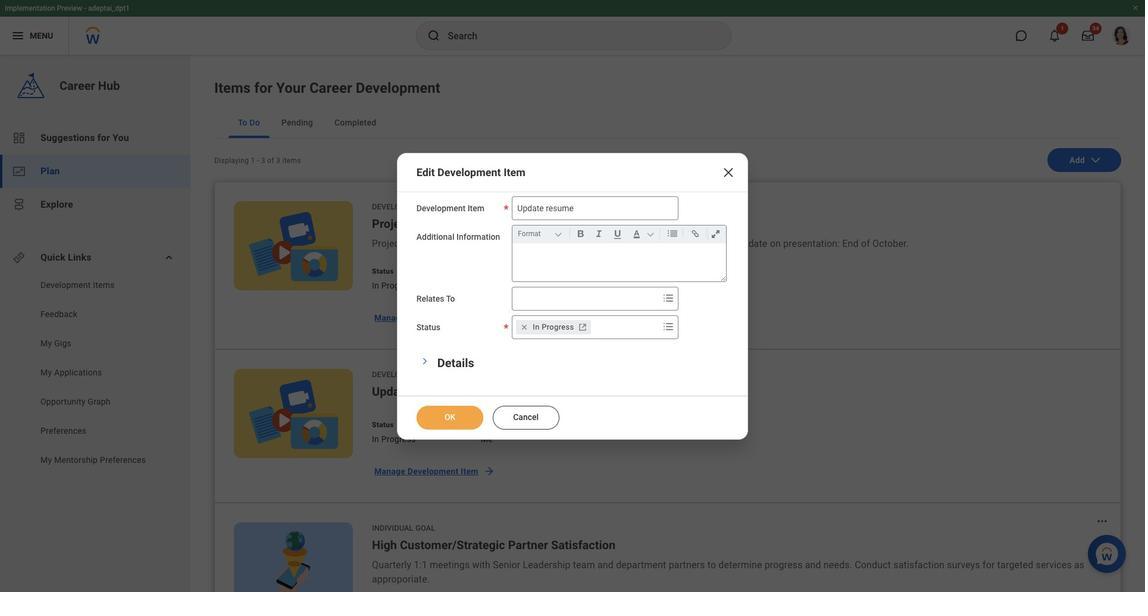 Task type: describe. For each thing, give the bounding box(es) containing it.
in progress element
[[533, 322, 574, 332]]

my applications link
[[39, 367, 162, 379]]

development inside development item update resume
[[372, 370, 426, 379]]

high customer/strategic partner satisfaction
[[372, 538, 616, 552]]

a.
[[515, 238, 524, 249]]

previous
[[447, 238, 484, 249]]

for left your
[[254, 80, 273, 96]]

to inside details dialog
[[446, 294, 455, 303]]

close environment banner image
[[1132, 4, 1139, 11]]

items
[[282, 157, 301, 165]]

update
[[372, 385, 410, 399]]

do
[[250, 118, 260, 127]]

2 3 from the left
[[276, 157, 280, 165]]

additional information
[[417, 232, 500, 241]]

meetings
[[430, 560, 470, 571]]

development items link
[[39, 279, 162, 291]]

project inside development item project for team a
[[372, 217, 410, 231]]

notifications large image
[[1049, 30, 1061, 42]]

progress
[[765, 560, 803, 571]]

dashboard image
[[12, 131, 26, 145]]

0 vertical spatial of
[[267, 157, 274, 165]]

gigs
[[54, 339, 71, 348]]

link image
[[688, 227, 704, 241]]

explore
[[40, 199, 73, 210]]

1 manage development item button from the top
[[367, 306, 500, 330]]

italic image
[[591, 227, 607, 241]]

partner
[[508, 538, 548, 552]]

format
[[518, 229, 541, 238]]

date
[[749, 238, 768, 249]]

status in progress for created by
[[372, 267, 416, 291]]

team
[[431, 217, 461, 231]]

opportunity graph
[[40, 397, 111, 407]]

department
[[616, 560, 666, 571]]

1
[[251, 157, 255, 165]]

determine
[[719, 560, 762, 571]]

conduct
[[855, 560, 891, 571]]

bold image
[[573, 227, 589, 241]]

1:1
[[414, 560, 427, 571]]

format group
[[516, 225, 729, 243]]

by
[[528, 421, 536, 429]]

for inside list
[[97, 132, 110, 143]]

manage for first manage development item "button" from the bottom
[[374, 467, 405, 476]]

details dialog
[[397, 153, 748, 440]]

my gigs
[[40, 339, 71, 348]]

list containing development items
[[0, 279, 190, 469]]

individual goal
[[372, 524, 435, 533]]

your
[[276, 80, 306, 96]]

completed button
[[325, 107, 386, 138]]

tuning
[[587, 238, 614, 249]]

for inside quarterly 1:1 meetings with senior leadership team and department partners to determine progress and needs. conduct satisfaction surveys for targeted services as approporiate.
[[983, 560, 995, 571]]

plan
[[40, 165, 60, 177]]

last updated by me
[[481, 421, 536, 444]]

first
[[650, 238, 667, 249]]

adeptai_dpt1
[[88, 4, 130, 13]]

2 and from the left
[[805, 560, 821, 571]]

surveys
[[947, 560, 980, 571]]

x image
[[722, 165, 736, 179]]

x small image
[[519, 321, 531, 333]]

in for created by
[[372, 281, 379, 291]]

to do
[[238, 118, 260, 127]]

tab list containing to do
[[214, 107, 1122, 139]]

information
[[457, 232, 500, 241]]

item inside development item update resume
[[428, 370, 446, 379]]

opportunity graph link
[[39, 396, 162, 408]]

graph
[[88, 397, 111, 407]]

pending
[[281, 118, 313, 127]]

details
[[437, 356, 474, 370]]

needs.
[[824, 560, 853, 571]]

preview
[[57, 4, 82, 13]]

leadership
[[523, 560, 571, 571]]

1 horizontal spatial items
[[214, 80, 251, 96]]

status in progress for last updated by
[[372, 421, 416, 444]]

underline image
[[610, 227, 626, 241]]

development up feedback
[[40, 280, 91, 290]]

Development Item text field
[[512, 196, 679, 220]]

services
[[1036, 560, 1072, 571]]

ext link image
[[577, 321, 588, 333]]

2 on from the left
[[770, 238, 781, 249]]

implementation preview -   adeptai_dpt1
[[5, 4, 130, 13]]

implementation
[[5, 4, 55, 13]]

feedback link
[[39, 308, 162, 320]]

completed
[[334, 118, 376, 127]]

development item project for team a
[[372, 202, 472, 231]]

displaying
[[214, 157, 249, 165]]

status for created by
[[372, 267, 394, 276]]

quarterly 1:1 meetings with senior leadership team and department partners to determine progress and needs. conduct satisfaction surveys for targeted services as approporiate.
[[372, 560, 1085, 585]]

development items
[[40, 280, 115, 290]]

you
[[112, 132, 129, 143]]

ok button
[[417, 406, 483, 430]]

my for my gigs
[[40, 339, 52, 348]]

prompts image
[[662, 319, 676, 334]]

opportunity
[[40, 397, 86, 407]]

applications
[[54, 368, 102, 377]]

timeline milestone image
[[12, 198, 26, 212]]

to inside button
[[238, 118, 247, 127]]

in for last updated by
[[372, 435, 379, 444]]

presentation.
[[670, 238, 727, 249]]

development up team
[[417, 203, 466, 213]]

my applications
[[40, 368, 102, 377]]

will
[[526, 238, 542, 249]]

1 and from the left
[[598, 560, 614, 571]]

quarterly
[[372, 560, 412, 571]]

individual
[[372, 524, 414, 533]]

goal
[[415, 524, 435, 533]]

displaying 1 - 3 of 3 items
[[214, 157, 301, 165]]

development inside development item project for team a
[[372, 202, 426, 211]]

due
[[729, 238, 746, 249]]

development item update resume
[[372, 370, 453, 399]]

as
[[1074, 560, 1085, 571]]

senior
[[493, 560, 520, 571]]

manage development item for first manage development item "button" from the bottom
[[374, 467, 478, 476]]

1 on from the left
[[434, 238, 445, 249]]

manage development item for 1st manage development item "button" from the top of the page
[[374, 313, 478, 323]]

arrow right image
[[483, 466, 495, 477]]



Task type: vqa. For each thing, say whether or not it's contained in the screenshot.
LIST to the top
yes



Task type: locate. For each thing, give the bounding box(es) containing it.
1 horizontal spatial -
[[257, 157, 259, 165]]

1 horizontal spatial to
[[446, 294, 455, 303]]

1 horizontal spatial preferences
[[100, 455, 146, 465]]

edit
[[417, 166, 435, 178]]

progress down update
[[381, 435, 416, 444]]

presentation:
[[783, 238, 840, 249]]

for left "you"
[[97, 132, 110, 143]]

and right team
[[598, 560, 614, 571]]

list containing suggestions for you
[[0, 121, 190, 221]]

development item
[[417, 203, 485, 213]]

maximize image
[[708, 227, 724, 241]]

career hub
[[60, 79, 120, 93]]

2 vertical spatial progress
[[381, 435, 416, 444]]

my left gigs
[[40, 339, 52, 348]]

my mentorship preferences
[[40, 455, 146, 465]]

cancel button
[[493, 406, 559, 430]]

development down relates to
[[408, 313, 459, 323]]

progress
[[381, 281, 416, 291], [542, 322, 574, 331], [381, 435, 416, 444]]

manage for 1st manage development item "button" from the top of the page
[[374, 313, 405, 323]]

with
[[472, 560, 491, 571]]

progress for created by
[[381, 281, 416, 291]]

targeted
[[998, 560, 1034, 571]]

manage development item button down 'ok' button
[[367, 460, 500, 483]]

- for adeptai_dpt1
[[84, 4, 86, 13]]

ok
[[444, 412, 455, 422]]

2 list from the top
[[0, 279, 190, 469]]

item
[[504, 166, 526, 178], [428, 202, 446, 211], [468, 203, 485, 213], [461, 313, 478, 323], [428, 370, 446, 379], [461, 467, 478, 476]]

in progress, press delete to clear value, ctrl + enter opens in new window. option
[[516, 320, 591, 334]]

need
[[545, 238, 566, 249]]

my left the mentorship
[[40, 455, 52, 465]]

1 horizontal spatial 3
[[276, 157, 280, 165]]

to inside quarterly 1:1 meetings with senior leadership team and department partners to determine progress and needs. conduct satisfaction surveys for targeted services as approporiate.
[[708, 560, 716, 571]]

me
[[481, 435, 493, 444]]

0 vertical spatial in
[[372, 281, 379, 291]]

0 vertical spatial status in progress
[[372, 267, 416, 291]]

0 horizontal spatial career
[[60, 79, 95, 93]]

high
[[372, 538, 397, 552]]

preferences down opportunity
[[40, 426, 87, 436]]

- right preview at top
[[84, 4, 86, 13]]

3
[[261, 157, 265, 165], [276, 157, 280, 165]]

career left hub
[[60, 79, 95, 93]]

inbox large image
[[1082, 30, 1094, 42]]

onboarding home image
[[12, 164, 26, 179]]

details button
[[437, 356, 474, 370]]

1 vertical spatial preferences
[[100, 455, 146, 465]]

preferences down preferences 'link'
[[100, 455, 146, 465]]

on right date
[[770, 238, 781, 249]]

in inside option
[[533, 322, 540, 331]]

fine
[[568, 238, 585, 249]]

for up the additional
[[413, 217, 429, 231]]

by
[[509, 267, 517, 276]]

2 vertical spatial in
[[372, 435, 379, 444]]

status
[[372, 267, 394, 276], [417, 322, 441, 332], [372, 421, 394, 429]]

to right partners
[[708, 560, 716, 571]]

to right relates
[[446, 294, 455, 303]]

1 horizontal spatial and
[[805, 560, 821, 571]]

created
[[481, 267, 508, 276]]

progress left ext link icon
[[542, 322, 574, 331]]

career right your
[[309, 80, 352, 96]]

- inside banner
[[84, 4, 86, 13]]

development left arrow right icon
[[408, 467, 459, 476]]

suggestions for you link
[[0, 121, 190, 155]]

1 horizontal spatial of
[[861, 238, 870, 249]]

0 horizontal spatial to
[[238, 118, 247, 127]]

updated
[[498, 421, 526, 429]]

1 vertical spatial to
[[708, 560, 716, 571]]

items up to do button
[[214, 80, 251, 96]]

suggestions for you
[[40, 132, 129, 143]]

0 vertical spatial list
[[0, 121, 190, 221]]

hub
[[98, 79, 120, 93]]

relates to
[[417, 294, 455, 303]]

project left based
[[372, 238, 403, 249]]

on right based
[[434, 238, 445, 249]]

1 vertical spatial progress
[[542, 322, 574, 331]]

items for your career development
[[214, 80, 440, 96]]

my mentorship preferences link
[[39, 454, 162, 466]]

1 3 from the left
[[261, 157, 265, 165]]

1 list from the top
[[0, 121, 190, 221]]

0 vertical spatial manage development item button
[[367, 306, 500, 330]]

Relates To field
[[513, 288, 659, 309]]

and left needs.
[[805, 560, 821, 571]]

explore link
[[0, 188, 190, 221]]

status for last updated by
[[372, 421, 394, 429]]

1 vertical spatial status in progress
[[372, 421, 416, 444]]

- for 3
[[257, 157, 259, 165]]

project based on previous phase a. will need fine tuning prior to first presentation. due date on presentation: end of october.
[[372, 238, 909, 249]]

to
[[639, 238, 648, 249], [708, 560, 716, 571]]

to do button
[[229, 107, 270, 138]]

my down my gigs
[[40, 368, 52, 377]]

development up the completed button
[[356, 80, 440, 96]]

0 horizontal spatial on
[[434, 238, 445, 249]]

manage development item down relates
[[374, 313, 478, 323]]

to
[[238, 118, 247, 127], [446, 294, 455, 303]]

2 manage development item from the top
[[374, 467, 478, 476]]

status inside details dialog
[[417, 322, 441, 332]]

my for my applications
[[40, 368, 52, 377]]

0 vertical spatial progress
[[381, 281, 416, 291]]

my for my mentorship preferences
[[40, 455, 52, 465]]

preferences inside 'link'
[[40, 426, 87, 436]]

1 vertical spatial in
[[533, 322, 540, 331]]

last
[[481, 421, 496, 429]]

progress inside option
[[542, 322, 574, 331]]

0 horizontal spatial to
[[639, 238, 648, 249]]

-
[[84, 4, 86, 13], [257, 157, 259, 165]]

manage development item button down relates to
[[367, 306, 500, 330]]

manage development item
[[374, 313, 478, 323], [374, 467, 478, 476]]

0 vertical spatial manage
[[374, 313, 405, 323]]

1 manage development item from the top
[[374, 313, 478, 323]]

in
[[372, 281, 379, 291], [533, 322, 540, 331], [372, 435, 379, 444]]

format button
[[516, 227, 568, 240]]

bulleted list image
[[665, 227, 681, 241]]

2 manage from the top
[[374, 467, 405, 476]]

1 vertical spatial manage development item button
[[367, 460, 500, 483]]

0 vertical spatial my
[[40, 339, 52, 348]]

1 vertical spatial manage development item
[[374, 467, 478, 476]]

customer/strategic
[[400, 538, 505, 552]]

0 horizontal spatial 3
[[261, 157, 265, 165]]

manage development item button
[[367, 306, 500, 330], [367, 460, 500, 483]]

tab list
[[214, 107, 1122, 139]]

progress for last updated by
[[381, 435, 416, 444]]

1 horizontal spatial to
[[708, 560, 716, 571]]

1 horizontal spatial on
[[770, 238, 781, 249]]

0 vertical spatial -
[[84, 4, 86, 13]]

0 vertical spatial to
[[238, 118, 247, 127]]

in progress
[[533, 322, 574, 331]]

0 vertical spatial preferences
[[40, 426, 87, 436]]

for right surveys
[[983, 560, 995, 571]]

based
[[405, 238, 432, 249]]

2 manage development item button from the top
[[367, 460, 500, 483]]

1 vertical spatial -
[[257, 157, 259, 165]]

1 vertical spatial of
[[861, 238, 870, 249]]

team
[[573, 560, 595, 571]]

on
[[434, 238, 445, 249], [770, 238, 781, 249]]

of right 1
[[267, 157, 274, 165]]

1 my from the top
[[40, 339, 52, 348]]

my gigs link
[[39, 338, 162, 349]]

additional
[[417, 232, 455, 241]]

implementation preview -   adeptai_dpt1 banner
[[0, 0, 1145, 55]]

pending button
[[272, 107, 323, 138]]

to left the 'do'
[[238, 118, 247, 127]]

status in progress down update
[[372, 421, 416, 444]]

a
[[464, 217, 472, 231]]

profile logan mcneil element
[[1105, 23, 1138, 49]]

satisfaction
[[551, 538, 616, 552]]

to left first
[[639, 238, 648, 249]]

2 project from the top
[[372, 238, 403, 249]]

1 manage from the top
[[374, 313, 405, 323]]

preferences link
[[39, 425, 162, 437]]

1 vertical spatial project
[[372, 238, 403, 249]]

2 vertical spatial status
[[372, 421, 394, 429]]

for
[[254, 80, 273, 96], [97, 132, 110, 143], [413, 217, 429, 231], [983, 560, 995, 571]]

0 vertical spatial status
[[372, 267, 394, 276]]

1 vertical spatial status
[[417, 322, 441, 332]]

3 right 1
[[261, 157, 265, 165]]

search image
[[427, 29, 441, 43]]

item inside development item project for team a
[[428, 202, 446, 211]]

1 vertical spatial manage
[[374, 467, 405, 476]]

0 vertical spatial project
[[372, 217, 410, 231]]

2 my from the top
[[40, 368, 52, 377]]

1 vertical spatial my
[[40, 368, 52, 377]]

- right 1
[[257, 157, 259, 165]]

feedback
[[40, 310, 77, 319]]

created by
[[481, 267, 517, 276]]

3 left items
[[276, 157, 280, 165]]

development up based
[[372, 202, 426, 211]]

1 project from the top
[[372, 217, 410, 231]]

0 horizontal spatial and
[[598, 560, 614, 571]]

1 status in progress from the top
[[372, 267, 416, 291]]

2 vertical spatial my
[[40, 455, 52, 465]]

for inside development item project for team a
[[413, 217, 429, 231]]

0 horizontal spatial of
[[267, 157, 274, 165]]

Additional Information text field
[[513, 243, 726, 281]]

of right end
[[861, 238, 870, 249]]

plan link
[[0, 155, 190, 188]]

items inside list
[[93, 280, 115, 290]]

0 vertical spatial manage development item
[[374, 313, 478, 323]]

0 vertical spatial to
[[639, 238, 648, 249]]

manage development item up the goal
[[374, 467, 478, 476]]

project
[[372, 217, 410, 231], [372, 238, 403, 249]]

items up feedback "link"
[[93, 280, 115, 290]]

project up based
[[372, 217, 410, 231]]

end
[[843, 238, 859, 249]]

satisfaction
[[894, 560, 945, 571]]

0 horizontal spatial -
[[84, 4, 86, 13]]

chevron down image
[[421, 354, 429, 368]]

1 vertical spatial items
[[93, 280, 115, 290]]

resume
[[413, 385, 453, 399]]

october.
[[873, 238, 909, 249]]

2 status in progress from the top
[[372, 421, 416, 444]]

edit development item
[[417, 166, 526, 178]]

relates
[[417, 294, 444, 303]]

1 vertical spatial list
[[0, 279, 190, 469]]

partners
[[669, 560, 705, 571]]

of
[[267, 157, 274, 165], [861, 238, 870, 249]]

status in progress down based
[[372, 267, 416, 291]]

manage
[[374, 313, 405, 323], [374, 467, 405, 476]]

list
[[0, 121, 190, 221], [0, 279, 190, 469]]

1 vertical spatial to
[[446, 294, 455, 303]]

0 horizontal spatial items
[[93, 280, 115, 290]]

0 vertical spatial items
[[214, 80, 251, 96]]

progress down based
[[381, 281, 416, 291]]

3 my from the top
[[40, 455, 52, 465]]

development up development item
[[438, 166, 501, 178]]

development up update
[[372, 370, 426, 379]]

0 horizontal spatial preferences
[[40, 426, 87, 436]]

1 horizontal spatial career
[[309, 80, 352, 96]]

phase
[[486, 238, 513, 249]]

prompts image
[[662, 291, 676, 305]]

mentorship
[[54, 455, 98, 465]]



